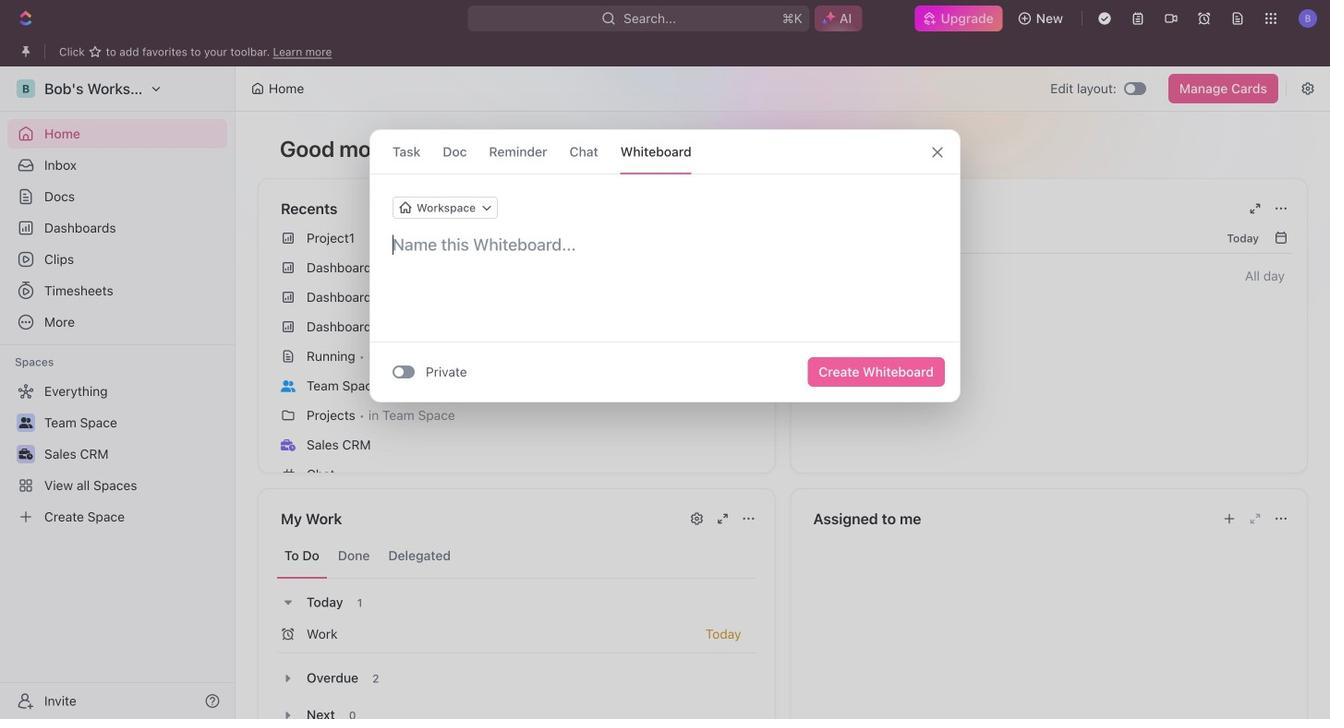 Task type: locate. For each thing, give the bounding box(es) containing it.
tree
[[7, 377, 227, 532]]

sidebar navigation
[[0, 67, 236, 720]]

Name this Whiteboard... field
[[371, 234, 960, 256]]

tab list
[[277, 534, 756, 579]]

user group image
[[281, 381, 296, 392]]

dialog
[[370, 129, 961, 403]]



Task type: vqa. For each thing, say whether or not it's contained in the screenshot.
"Project Notes"
no



Task type: describe. For each thing, give the bounding box(es) containing it.
business time image
[[281, 440, 296, 452]]

tree inside sidebar "navigation"
[[7, 377, 227, 532]]



